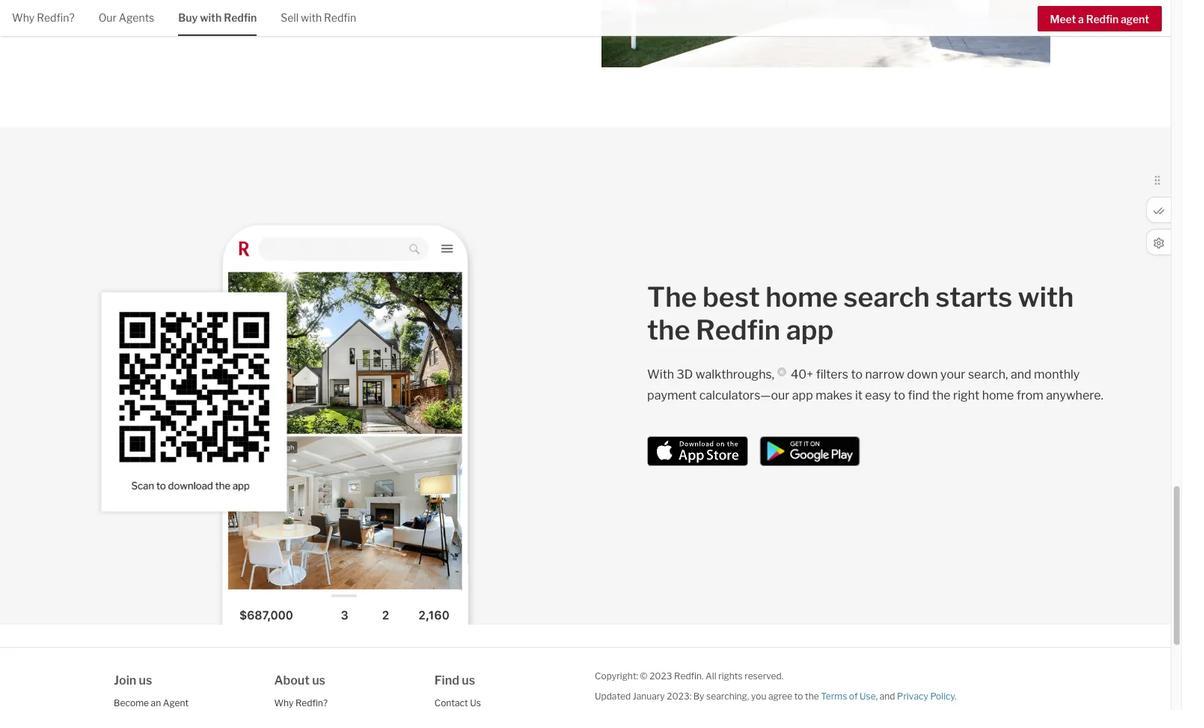 Task type: describe. For each thing, give the bounding box(es) containing it.
meet a redfin agent
[[1050, 13, 1149, 25]]

why for the why redfin? 'link'
[[12, 11, 35, 24]]

updated
[[595, 690, 631, 702]]

updated january 2023: by searching, you agree to the terms of use , and privacy policy .
[[595, 690, 957, 702]]

home inside "the best home search starts with the redfin app"
[[766, 281, 838, 314]]

app inside 40+ filters to narrow down your search, and monthly payment calculators—our app makes it easy to find the right home from anywhere.
[[792, 389, 813, 403]]

3d
[[677, 368, 693, 382]]

sell
[[281, 11, 299, 24]]

our agents
[[99, 11, 154, 24]]

find
[[908, 389, 930, 403]]

2 vertical spatial the
[[805, 690, 819, 702]]

2 horizontal spatial to
[[894, 389, 906, 403]]

with 3d walkthroughs,
[[647, 368, 775, 382]]

why for why redfin? button on the left
[[274, 697, 294, 708]]

down
[[907, 368, 938, 382]]

calculators—our
[[699, 389, 790, 403]]

with
[[647, 368, 674, 382]]

it
[[855, 389, 863, 403]]

home inside 40+ filters to narrow down your search, and monthly payment calculators—our app makes it easy to find the right home from anywhere.
[[982, 389, 1014, 403]]

google play store badge image
[[757, 437, 867, 467]]

monthly
[[1034, 368, 1080, 382]]

0 horizontal spatial and
[[880, 690, 895, 702]]

app inside "the best home search starts with the redfin app"
[[786, 314, 834, 347]]

about
[[274, 673, 310, 687]]

with for buy
[[200, 11, 222, 24]]

contact us button
[[435, 697, 481, 708]]

become an agent button
[[114, 697, 189, 708]]

walkthroughs,
[[696, 368, 775, 382]]

join
[[114, 673, 136, 687]]

find
[[435, 673, 459, 687]]

about us
[[274, 673, 326, 687]]

why redfin? for the why redfin? 'link'
[[12, 11, 75, 24]]

policy
[[931, 690, 955, 702]]

agent
[[1121, 13, 1149, 25]]

search
[[844, 281, 930, 314]]

with for sell
[[301, 11, 322, 24]]

privacy policy link
[[897, 690, 955, 702]]

right
[[953, 389, 980, 403]]

contact us
[[435, 697, 481, 708]]

search,
[[968, 368, 1008, 382]]

agent
[[163, 697, 189, 708]]

meet
[[1050, 13, 1076, 25]]

by
[[694, 690, 705, 702]]

become
[[114, 697, 149, 708]]

agree
[[769, 690, 793, 702]]

use
[[860, 690, 876, 702]]

the best home search starts with the redfin app
[[647, 281, 1074, 347]]

40+ filters to narrow down your search, and monthly payment calculators—our app makes it easy to find the right home from anywhere.
[[647, 368, 1104, 403]]

0 horizontal spatial to
[[795, 690, 803, 702]]

redfin home with yard sign image
[[602, 0, 1051, 68]]

the inside 40+ filters to narrow down your search, and monthly payment calculators—our app makes it easy to find the right home from anywhere.
[[932, 389, 951, 403]]

with inside "the best home search starts with the redfin app"
[[1018, 281, 1074, 314]]

you
[[751, 690, 767, 702]]

40+
[[791, 368, 814, 382]]

redfin for sell with redfin
[[324, 11, 356, 24]]

agents
[[119, 11, 154, 24]]

a
[[1078, 13, 1084, 25]]

terms of use link
[[821, 690, 876, 702]]

redfin? for why redfin? button on the left
[[296, 697, 328, 708]]



Task type: vqa. For each thing, say whether or not it's contained in the screenshot.
Homes for Arizona
no



Task type: locate. For each thing, give the bounding box(es) containing it.
with
[[200, 11, 222, 24], [301, 11, 322, 24], [1018, 281, 1074, 314]]

us right join
[[139, 673, 152, 687]]

buy with redfin
[[178, 11, 257, 24]]

redfin right 'sell'
[[324, 11, 356, 24]]

your
[[941, 368, 966, 382]]

redfin inside "the best home search starts with the redfin app"
[[696, 314, 781, 347]]

reserved.
[[745, 670, 784, 681]]

us for find us
[[462, 673, 475, 687]]

1 us from the left
[[139, 673, 152, 687]]

app down 40+
[[792, 389, 813, 403]]

why inside the why redfin? 'link'
[[12, 11, 35, 24]]

why redfin?
[[12, 11, 75, 24], [274, 697, 328, 708]]

the left terms on the bottom of page
[[805, 690, 819, 702]]

1 vertical spatial the
[[932, 389, 951, 403]]

why
[[12, 11, 35, 24], [274, 697, 294, 708]]

1 horizontal spatial redfin?
[[296, 697, 328, 708]]

searching,
[[706, 690, 749, 702]]

1 horizontal spatial us
[[312, 673, 326, 687]]

redfin.
[[674, 670, 704, 681]]

from
[[1017, 389, 1044, 403]]

sell with redfin link
[[281, 0, 356, 34]]

to right agree
[[795, 690, 803, 702]]

2023:
[[667, 690, 692, 702]]

starts
[[936, 281, 1013, 314]]

rights
[[719, 670, 743, 681]]

anywhere.
[[1046, 389, 1104, 403]]

redfin?
[[37, 11, 75, 24], [296, 697, 328, 708]]

a phone with the redfin app, showing times you can tour the home image
[[0, 127, 579, 625]]

1 horizontal spatial home
[[982, 389, 1014, 403]]

1 horizontal spatial why redfin?
[[274, 697, 328, 708]]

with right starts
[[1018, 281, 1074, 314]]

redfin? left our
[[37, 11, 75, 24]]

filters
[[816, 368, 849, 382]]

january
[[633, 690, 665, 702]]

0 vertical spatial app
[[786, 314, 834, 347]]

0 horizontal spatial why
[[12, 11, 35, 24]]

join us
[[114, 673, 152, 687]]

the
[[647, 281, 697, 314]]

payment
[[647, 389, 697, 403]]

1 horizontal spatial with
[[301, 11, 322, 24]]

us right find
[[462, 673, 475, 687]]

©
[[640, 670, 648, 681]]

0 vertical spatial redfin?
[[37, 11, 75, 24]]

0 vertical spatial why redfin?
[[12, 11, 75, 24]]

redfin up 'walkthroughs,'
[[696, 314, 781, 347]]

and up from
[[1011, 368, 1032, 382]]

our agents link
[[99, 0, 154, 34]]

1 vertical spatial redfin?
[[296, 697, 328, 708]]

home down search,
[[982, 389, 1014, 403]]

0 vertical spatial why
[[12, 11, 35, 24]]

home right best
[[766, 281, 838, 314]]

redfin left 'sell'
[[224, 11, 257, 24]]

why redfin? left our
[[12, 11, 75, 24]]

home
[[766, 281, 838, 314], [982, 389, 1014, 403]]

1 vertical spatial and
[[880, 690, 895, 702]]

buy with redfin link
[[178, 0, 257, 34]]

1 horizontal spatial the
[[805, 690, 819, 702]]

us for join us
[[139, 673, 152, 687]]

why redfin? down about us
[[274, 697, 328, 708]]

privacy
[[897, 690, 929, 702]]

disclaimer image
[[778, 368, 787, 377]]

our
[[99, 11, 117, 24]]

0 horizontal spatial home
[[766, 281, 838, 314]]

2 horizontal spatial us
[[462, 673, 475, 687]]

with right the buy
[[200, 11, 222, 24]]

1 vertical spatial app
[[792, 389, 813, 403]]

the
[[647, 314, 690, 347], [932, 389, 951, 403], [805, 690, 819, 702]]

app
[[786, 314, 834, 347], [792, 389, 813, 403]]

easy
[[865, 389, 891, 403]]

0 horizontal spatial us
[[139, 673, 152, 687]]

redfin for meet a redfin agent
[[1086, 13, 1119, 25]]

become an agent
[[114, 697, 189, 708]]

us right "about"
[[312, 673, 326, 687]]

redfin for buy with redfin
[[224, 11, 257, 24]]

ios app store badge image
[[647, 437, 748, 467]]

1 horizontal spatial and
[[1011, 368, 1032, 382]]

0 horizontal spatial with
[[200, 11, 222, 24]]

2 horizontal spatial with
[[1018, 281, 1074, 314]]

the inside "the best home search starts with the redfin app"
[[647, 314, 690, 347]]

find us
[[435, 673, 475, 687]]

redfin right a
[[1086, 13, 1119, 25]]

app up 40+
[[786, 314, 834, 347]]

2 horizontal spatial the
[[932, 389, 951, 403]]

and
[[1011, 368, 1032, 382], [880, 690, 895, 702]]

us
[[139, 673, 152, 687], [312, 673, 326, 687], [462, 673, 475, 687]]

to up it on the bottom of page
[[851, 368, 863, 382]]

2 vertical spatial to
[[795, 690, 803, 702]]

narrow
[[865, 368, 905, 382]]

redfin inside 'button'
[[1086, 13, 1119, 25]]

redfin? inside 'link'
[[37, 11, 75, 24]]

best
[[703, 281, 760, 314]]

and right the , at the bottom of page
[[880, 690, 895, 702]]

0 horizontal spatial the
[[647, 314, 690, 347]]

an
[[151, 697, 161, 708]]

terms
[[821, 690, 847, 702]]

why redfin? for why redfin? button on the left
[[274, 697, 328, 708]]

all
[[706, 670, 717, 681]]

buy
[[178, 11, 198, 24]]

redfin
[[224, 11, 257, 24], [324, 11, 356, 24], [1086, 13, 1119, 25], [696, 314, 781, 347]]

redfin? for the why redfin? 'link'
[[37, 11, 75, 24]]

1 vertical spatial why redfin?
[[274, 697, 328, 708]]

of
[[849, 690, 858, 702]]

copyright:
[[595, 670, 638, 681]]

redfin? down about us
[[296, 697, 328, 708]]

,
[[876, 690, 878, 702]]

why redfin? button
[[274, 697, 328, 708]]

with right 'sell'
[[301, 11, 322, 24]]

.
[[955, 690, 957, 702]]

2023
[[650, 670, 672, 681]]

0 vertical spatial the
[[647, 314, 690, 347]]

0 vertical spatial and
[[1011, 368, 1032, 382]]

1 horizontal spatial why
[[274, 697, 294, 708]]

0 horizontal spatial redfin?
[[37, 11, 75, 24]]

to left find
[[894, 389, 906, 403]]

to
[[851, 368, 863, 382], [894, 389, 906, 403], [795, 690, 803, 702]]

the right find
[[932, 389, 951, 403]]

1 vertical spatial to
[[894, 389, 906, 403]]

0 vertical spatial home
[[766, 281, 838, 314]]

3 us from the left
[[462, 673, 475, 687]]

and inside 40+ filters to narrow down your search, and monthly payment calculators—our app makes it easy to find the right home from anywhere.
[[1011, 368, 1032, 382]]

1 horizontal spatial to
[[851, 368, 863, 382]]

0 horizontal spatial why redfin?
[[12, 11, 75, 24]]

copyright: © 2023 redfin. all rights reserved.
[[595, 670, 784, 681]]

sell with redfin
[[281, 11, 356, 24]]

why redfin? link
[[12, 0, 75, 34]]

1 vertical spatial why
[[274, 697, 294, 708]]

the up "with" at bottom
[[647, 314, 690, 347]]

us for about us
[[312, 673, 326, 687]]

us
[[470, 697, 481, 708]]

meet a redfin agent button
[[1038, 6, 1162, 31]]

makes
[[816, 389, 853, 403]]

0 vertical spatial to
[[851, 368, 863, 382]]

1 vertical spatial home
[[982, 389, 1014, 403]]

2 us from the left
[[312, 673, 326, 687]]

contact
[[435, 697, 468, 708]]



